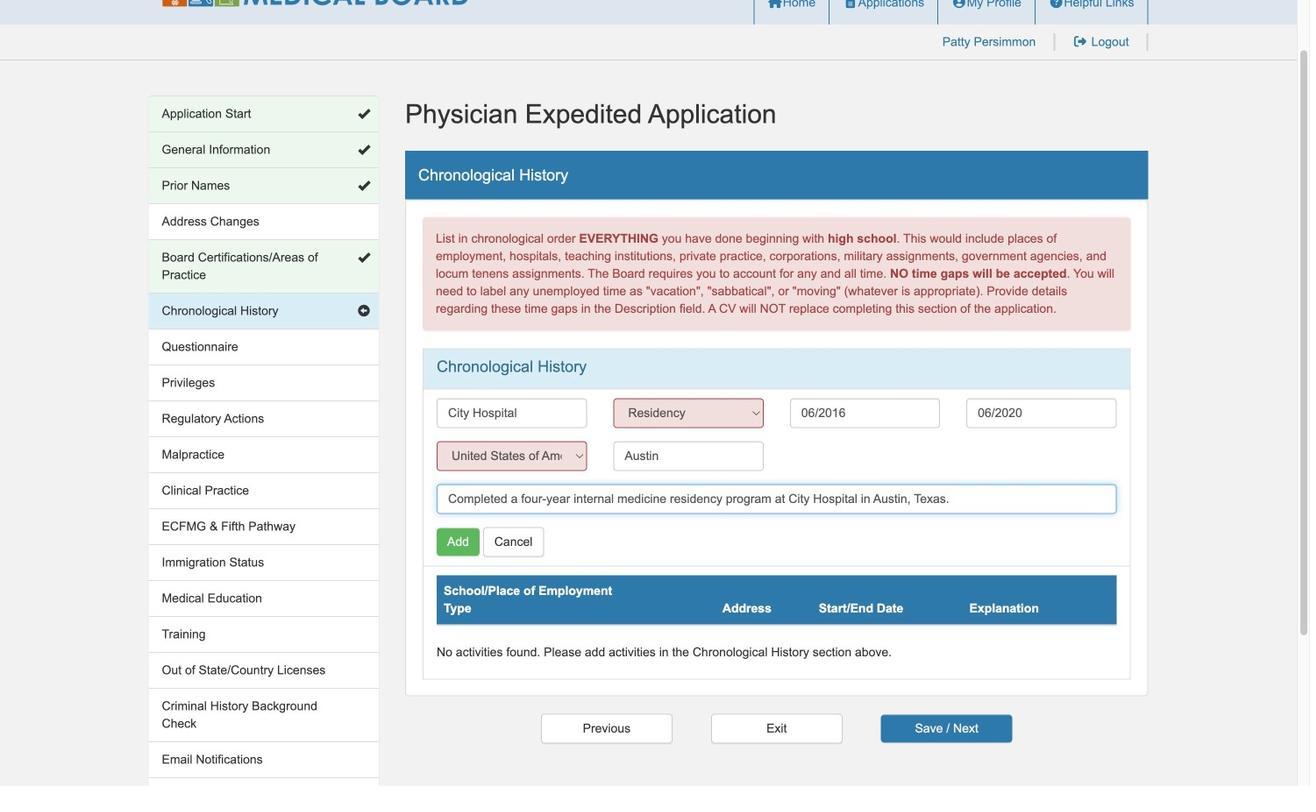 Task type: vqa. For each thing, say whether or not it's contained in the screenshot.
THE PLUS "image" at the bottom
no



Task type: describe. For each thing, give the bounding box(es) containing it.
End Date (MM/YYYY) text field
[[967, 398, 1117, 428]]

circle arrow left image
[[358, 305, 370, 317]]

file text image
[[843, 0, 858, 8]]

question circle image
[[1049, 0, 1064, 8]]

Brief Description text field
[[437, 484, 1117, 514]]

City text field
[[613, 441, 764, 471]]

3 ok image from the top
[[358, 252, 370, 264]]

Start Date (MM/YYYY) text field
[[790, 398, 940, 428]]

ok image
[[358, 180, 370, 192]]

sign out image
[[1073, 36, 1088, 48]]



Task type: locate. For each thing, give the bounding box(es) containing it.
1 vertical spatial ok image
[[358, 144, 370, 156]]

School/Place of Employment text field
[[437, 398, 587, 428]]

2 vertical spatial ok image
[[358, 252, 370, 264]]

None button
[[541, 714, 673, 744], [711, 714, 843, 744], [541, 714, 673, 744], [711, 714, 843, 744]]

1 ok image from the top
[[358, 108, 370, 120]]

ok image
[[358, 108, 370, 120], [358, 144, 370, 156], [358, 252, 370, 264]]

2 ok image from the top
[[358, 144, 370, 156]]

0 vertical spatial ok image
[[358, 108, 370, 120]]

home image
[[768, 0, 783, 8]]

None submit
[[881, 715, 1013, 743]]

north carolina medical board logo image
[[162, 0, 469, 7]]

user circle image
[[952, 0, 967, 8]]



